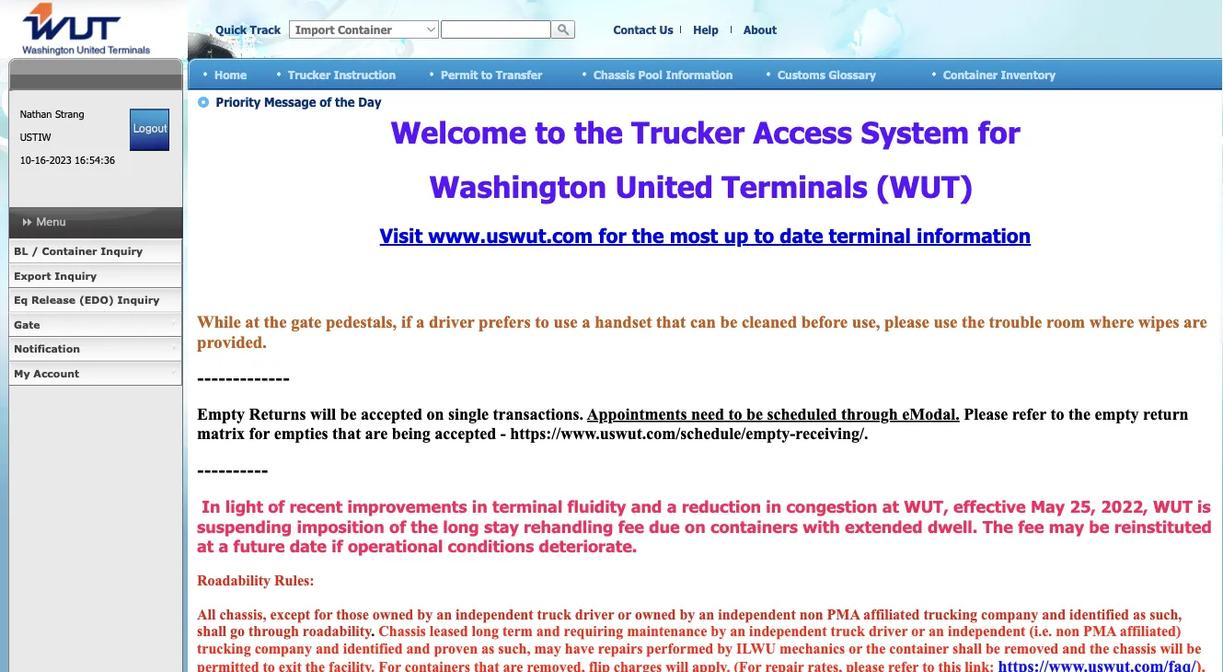 Task type: locate. For each thing, give the bounding box(es) containing it.
strang
[[55, 108, 84, 120]]

customs
[[778, 67, 826, 81]]

quick track
[[215, 23, 281, 36]]

container up export inquiry
[[42, 245, 97, 257]]

inquiry down bl / container inquiry on the top left of page
[[55, 269, 97, 282]]

trucker instruction
[[288, 67, 396, 81]]

gate link
[[8, 313, 182, 337]]

contact us
[[614, 23, 674, 36]]

notification link
[[8, 337, 182, 361]]

my account
[[14, 367, 79, 379]]

eq release (edo) inquiry link
[[8, 288, 182, 313]]

10-
[[20, 154, 35, 166]]

export inquiry
[[14, 269, 97, 282]]

16:54:36
[[75, 154, 115, 166]]

nathan
[[20, 108, 52, 120]]

/
[[31, 245, 38, 257]]

inquiry right (edo)
[[117, 294, 160, 306]]

account
[[33, 367, 79, 379]]

eq release (edo) inquiry
[[14, 294, 160, 306]]

container
[[944, 67, 998, 81], [42, 245, 97, 257]]

ustiw
[[20, 131, 51, 143]]

2 vertical spatial inquiry
[[117, 294, 160, 306]]

gate
[[14, 318, 40, 331]]

home
[[215, 67, 247, 81]]

instruction
[[334, 67, 396, 81]]

0 vertical spatial inquiry
[[101, 245, 143, 257]]

1 vertical spatial container
[[42, 245, 97, 257]]

my account link
[[8, 361, 182, 386]]

1 horizontal spatial container
[[944, 67, 998, 81]]

container left inventory
[[944, 67, 998, 81]]

us
[[660, 23, 674, 36]]

inquiry up export inquiry link
[[101, 245, 143, 257]]

help
[[694, 23, 719, 36]]

my
[[14, 367, 30, 379]]

2023
[[49, 154, 72, 166]]

None text field
[[441, 20, 552, 39]]

trucker
[[288, 67, 331, 81]]

eq
[[14, 294, 28, 306]]

track
[[250, 23, 281, 36]]

permit to transfer
[[441, 67, 543, 81]]

inquiry
[[101, 245, 143, 257], [55, 269, 97, 282], [117, 294, 160, 306]]

permit
[[441, 67, 478, 81]]

nathan strang
[[20, 108, 84, 120]]

login image
[[130, 109, 170, 151]]

(edo)
[[79, 294, 114, 306]]

export inquiry link
[[8, 264, 182, 288]]

transfer
[[496, 67, 543, 81]]

release
[[31, 294, 76, 306]]

0 horizontal spatial container
[[42, 245, 97, 257]]



Task type: vqa. For each thing, say whether or not it's contained in the screenshot.
inquiry
yes



Task type: describe. For each thing, give the bounding box(es) containing it.
inquiry for container
[[101, 245, 143, 257]]

help link
[[694, 23, 719, 36]]

to
[[481, 67, 493, 81]]

quick
[[215, 23, 247, 36]]

16-
[[35, 154, 49, 166]]

bl
[[14, 245, 28, 257]]

pool
[[639, 67, 663, 81]]

information
[[666, 67, 733, 81]]

contact us link
[[614, 23, 674, 36]]

inquiry for (edo)
[[117, 294, 160, 306]]

contact
[[614, 23, 657, 36]]

container inventory
[[944, 67, 1056, 81]]

glossary
[[829, 67, 877, 81]]

notification
[[14, 343, 80, 355]]

about link
[[744, 23, 777, 36]]

chassis pool information
[[594, 67, 733, 81]]

bl / container inquiry link
[[8, 239, 182, 264]]

0 vertical spatial container
[[944, 67, 998, 81]]

export
[[14, 269, 51, 282]]

1 vertical spatial inquiry
[[55, 269, 97, 282]]

about
[[744, 23, 777, 36]]

inventory
[[1001, 67, 1056, 81]]

10-16-2023 16:54:36
[[20, 154, 115, 166]]

bl / container inquiry
[[14, 245, 143, 257]]

chassis
[[594, 67, 635, 81]]

customs glossary
[[778, 67, 877, 81]]



